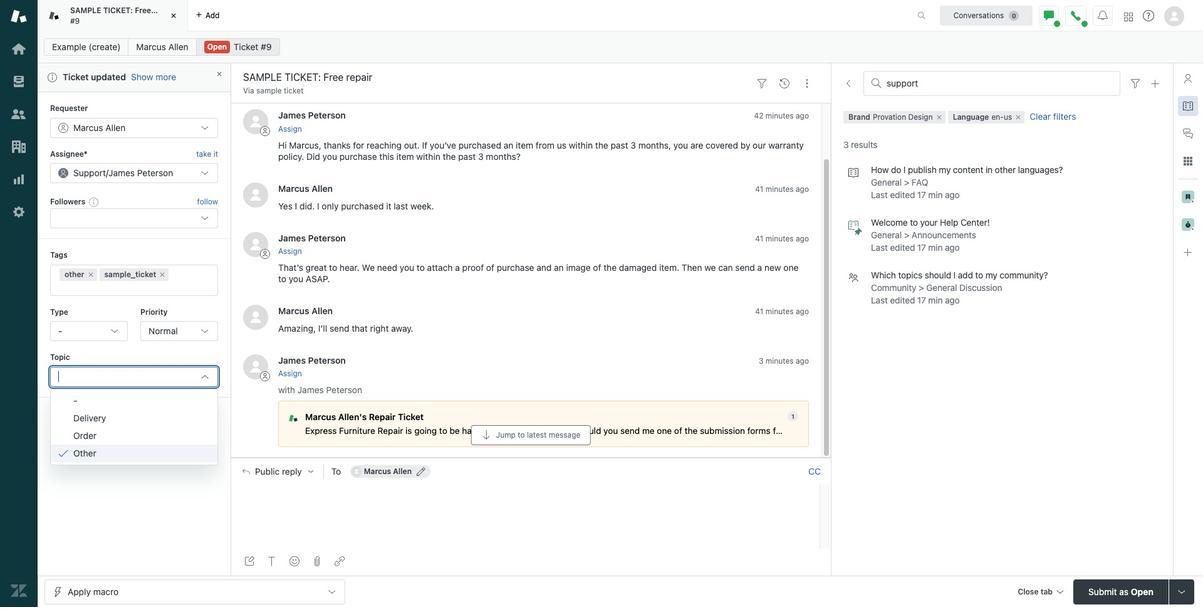 Task type: describe. For each thing, give the bounding box(es) containing it.
this
[[380, 151, 394, 162]]

months,
[[639, 140, 672, 150]]

do
[[892, 164, 902, 175]]

months?
[[486, 151, 521, 162]]

normal
[[149, 326, 178, 336]]

clear
[[1030, 111, 1052, 122]]

‭which topics should i add to my community?‬ community > general discussion last edited 17 min ago
[[872, 270, 1049, 306]]

0 horizontal spatial within
[[417, 151, 441, 162]]

attach
[[427, 262, 453, 273]]

marcus,
[[289, 140, 322, 150]]

Topic field
[[58, 371, 195, 382]]

latest
[[527, 430, 547, 439]]

3 james peterson link from the top
[[278, 355, 346, 366]]

discussion
[[960, 282, 1003, 293]]

tab containing sample ticket: free repair
[[38, 0, 188, 31]]

proof
[[463, 262, 484, 273]]

‭how
[[872, 164, 889, 175]]

insert emojis image
[[290, 556, 300, 566]]

followers
[[50, 197, 85, 206]]

41 minutes ago text field for yes i did. i only purchased it last week.
[[756, 184, 810, 194]]

filters
[[1054, 111, 1077, 122]]

zendesk image
[[11, 583, 27, 599]]

avatar image for 3 minutes ago
[[243, 354, 268, 379]]

with james peterson
[[278, 385, 362, 395]]

17 for should
[[918, 295, 927, 306]]

1 horizontal spatial remove image
[[1015, 114, 1023, 121]]

the inside that's great to hear. we need you to attach a proof of purchase and an image of the damaged item. then we can send a new one to you asap.
[[604, 262, 617, 273]]

Subject field
[[241, 70, 749, 85]]

apply macro
[[68, 586, 119, 597]]

filter image
[[1131, 78, 1141, 88]]

1 vertical spatial open
[[1132, 586, 1154, 597]]

‭how do i publish my content in other languages?‬ ‭general‬ > ‭faq‬ last edited 17 min ago
[[872, 164, 1064, 200]]

add inside popup button
[[206, 10, 220, 20]]

peterson inside assignee* element
[[137, 167, 173, 178]]

week.
[[411, 200, 434, 211]]

to inside marcus allen's repair ticket express furniture repair is going to be handling his armchair repair. could you send me one of the submission forms for a repair? i'm out of physical copies in the office
[[440, 426, 448, 436]]

0 vertical spatial repair
[[369, 412, 396, 422]]

general
[[927, 282, 958, 293]]

sample_ticket
[[104, 270, 156, 279]]

you left 'are'
[[674, 140, 689, 150]]

you've
[[430, 140, 456, 150]]

clear filters link
[[1028, 111, 1079, 124]]

1 vertical spatial send
[[330, 323, 350, 334]]

send inside marcus allen's repair ticket express furniture repair is going to be handling his armchair repair. could you send me one of the submission forms for a repair? i'm out of physical copies in the office
[[621, 426, 640, 436]]

main element
[[0, 0, 38, 607]]

back image
[[844, 78, 854, 88]]

button displays agent's chat status as online. image
[[1045, 10, 1055, 20]]

assign for hi
[[278, 124, 302, 133]]

in inside marcus allen's repair ticket express furniture repair is going to be handling his armchair repair. could you send me one of the submission forms for a repair? i'm out of physical copies in the office
[[928, 426, 935, 436]]

customers image
[[11, 106, 27, 122]]

5 minutes from the top
[[766, 356, 794, 366]]

repair
[[153, 6, 175, 15]]

provation
[[873, 112, 907, 122]]

normal button
[[140, 321, 218, 341]]

1 vertical spatial purchased
[[341, 200, 384, 211]]

community
[[872, 282, 917, 293]]

should
[[925, 270, 952, 280]]

customer context image
[[1184, 73, 1194, 83]]

you right need
[[400, 262, 415, 273]]

add inside ‭which topics should i add to my community?‬ community > general discussion last edited 17 min ago
[[959, 270, 974, 280]]

amazing, i'll send that right away.
[[278, 323, 414, 334]]

purchased inside "hi marcus, thanks for reaching out. if you've purchased an item from us within the past 3 months, you are covered by our warranty policy. did you purchase this item within the past 3 months?"
[[459, 140, 502, 150]]

james for 3 minutes ago
[[278, 355, 306, 366]]

i inside ‭which topics should i add to my community?‬ community > general discussion last edited 17 min ago
[[954, 270, 956, 280]]

jump to latest message button
[[471, 425, 591, 445]]

‭announcements‬
[[912, 230, 977, 240]]

of right image at top
[[593, 262, 602, 273]]

forms
[[748, 426, 771, 436]]

jump
[[496, 430, 516, 439]]

yes
[[278, 200, 293, 211]]

can
[[719, 262, 733, 273]]

by
[[741, 140, 751, 150]]

info on adding followers image
[[89, 197, 99, 207]]

add attachment image
[[312, 556, 322, 566]]

support
[[73, 167, 106, 178]]

right
[[370, 323, 389, 334]]

apps image
[[1184, 156, 1194, 166]]

if
[[422, 140, 428, 150]]

image
[[567, 262, 591, 273]]

secondary element
[[38, 34, 1204, 60]]

ticket updated show more
[[63, 71, 176, 82]]

marcus up amazing,
[[278, 305, 310, 316]]

of right 'out'
[[854, 426, 862, 436]]

show more button
[[131, 72, 176, 83]]

handling
[[462, 426, 497, 436]]

0 vertical spatial within
[[569, 140, 593, 150]]

last inside ‭welcome to your help center!‬ ‭general‬ > ‭announcements‬ last edited 17 min ago
[[872, 242, 888, 253]]

marcus allen up amazing,
[[278, 305, 333, 316]]

you down "thanks"
[[323, 151, 337, 162]]

minutes for that's great to hear. we need you to attach a proof of purchase and an image of the damaged item. then we can send a new one to you asap.
[[766, 234, 794, 243]]

james for 41 minutes ago
[[278, 232, 306, 243]]

marcus allen link inside "secondary" element
[[128, 38, 197, 56]]

conversations button
[[941, 5, 1033, 25]]

sample
[[70, 6, 101, 15]]

you inside marcus allen's repair ticket express furniture repair is going to be handling his armchair repair. could you send me one of the submission forms for a repair? i'm out of physical copies in the office
[[604, 426, 618, 436]]

help
[[941, 217, 959, 228]]

‭which
[[872, 270, 897, 280]]

(create)
[[89, 41, 121, 52]]

assign button for hi
[[278, 123, 302, 135]]

updated
[[91, 71, 126, 82]]

type
[[50, 307, 68, 317]]

17 inside ‭welcome to your help center!‬ ‭general‬ > ‭announcements‬ last edited 17 min ago
[[918, 242, 927, 253]]

edited inside ‭welcome to your help center!‬ ‭general‬ > ‭announcements‬ last edited 17 min ago
[[891, 242, 916, 253]]

marcus inside marcus allen's repair ticket express furniture repair is going to be handling his armchair repair. could you send me one of the submission forms for a repair? i'm out of physical copies in the office
[[305, 412, 336, 422]]

me
[[643, 426, 655, 436]]

one inside that's great to hear. we need you to attach a proof of purchase and an image of the damaged item. then we can send a new one to you asap.
[[784, 262, 799, 273]]

marcus right marcus.allen@example.com image
[[364, 466, 391, 476]]

get help image
[[1144, 10, 1155, 21]]

for inside "hi marcus, thanks for reaching out. if you've purchased an item from us within the past 3 months, you are covered by our warranty policy. did you purchase this item within the past 3 months?"
[[353, 140, 365, 150]]

submit
[[1089, 586, 1118, 597]]

allen up only
[[312, 183, 333, 194]]

more
[[156, 72, 176, 82]]

41 for week.
[[756, 184, 764, 194]]

purchase inside "hi marcus, thanks for reaching out. if you've purchased an item from us within the past 3 months, you are covered by our warranty policy. did you purchase this item within the past 3 months?"
[[340, 151, 377, 162]]

edited for do
[[891, 190, 916, 200]]

cc
[[809, 466, 821, 476]]

free
[[135, 6, 151, 15]]

that
[[352, 323, 368, 334]]

zendesk support image
[[11, 8, 27, 24]]

james for 42 minutes ago
[[278, 110, 306, 121]]

marcus inside requester "element"
[[73, 122, 103, 133]]

other
[[73, 448, 96, 459]]

‭welcome to your help center!‬ ‭general‬ > ‭announcements‬ last edited 17 min ago
[[872, 217, 991, 253]]

3 james peterson assign from the top
[[278, 355, 346, 378]]

‭welcome
[[872, 217, 908, 228]]

knowledge image
[[1184, 101, 1194, 111]]

it inside button
[[214, 149, 218, 158]]

allen inside "secondary" element
[[169, 41, 189, 52]]

to left hear.
[[329, 262, 337, 273]]

close image
[[167, 9, 180, 22]]

ticket for ticket #9
[[234, 41, 259, 52]]

#9 inside sample ticket: free repair #9
[[70, 16, 80, 25]]

out.
[[404, 140, 420, 150]]

repair?
[[794, 426, 822, 436]]

tags
[[50, 250, 68, 260]]

- for - delivery
[[73, 395, 77, 406]]

‭general‬ inside ‭how do i publish my content in other languages?‬ ‭general‬ > ‭faq‬ last edited 17 min ago
[[872, 177, 902, 188]]

17 for i
[[918, 190, 927, 200]]

and
[[537, 262, 552, 273]]

edit user image
[[417, 467, 426, 476]]

minutes for amazing, i'll send that right away.
[[766, 307, 794, 316]]

languages?‬
[[1019, 164, 1064, 175]]

41 minutes ago for week.
[[756, 184, 810, 194]]

‭faq‬
[[912, 177, 929, 188]]

submission
[[700, 426, 746, 436]]

show
[[131, 72, 153, 82]]

topic element
[[50, 367, 218, 387]]

avatar image for 41 minutes ago
[[243, 232, 268, 257]]

minutes for hi marcus, thanks for reaching out. if you've purchased an item from us within the past 3 months, you are covered by our warranty policy. did you purchase this item within the past 3 months?
[[766, 111, 794, 121]]

marcus allen link for amazing,
[[278, 305, 333, 316]]

0 vertical spatial past
[[611, 140, 629, 150]]

it inside "conversationlabel" log
[[386, 200, 392, 211]]

0 horizontal spatial past
[[459, 151, 476, 162]]

assign button for that's
[[278, 246, 302, 257]]

need
[[377, 262, 398, 273]]

41 minutes ago text field for amazing, i'll send that right away.
[[756, 307, 810, 316]]

in inside ‭how do i publish my content in other languages?‬ ‭general‬ > ‭faq‬ last edited 17 min ago
[[986, 164, 993, 175]]

notifications image
[[1099, 10, 1109, 20]]

macro
[[93, 586, 119, 597]]

requester element
[[50, 118, 218, 138]]

displays possible ticket submission types image
[[1178, 587, 1188, 597]]

yes i did. i only purchased it last week.
[[278, 200, 434, 211]]

assign for that's
[[278, 246, 302, 256]]

marcus allen right marcus.allen@example.com image
[[364, 466, 412, 476]]

3 minutes ago text field
[[759, 356, 810, 366]]

bookmarks image
[[1183, 191, 1195, 203]]

james right with
[[298, 385, 324, 395]]

design
[[909, 112, 934, 122]]

james peterson link for great
[[278, 232, 346, 243]]

peterson for 42
[[308, 110, 346, 121]]

could
[[578, 426, 602, 436]]

for inside marcus allen's repair ticket express furniture repair is going to be handling his armchair repair. could you send me one of the submission forms for a repair? i'm out of physical copies in the office
[[773, 426, 785, 436]]

that's great to hear. we need you to attach a proof of purchase and an image of the damaged item. then we can send a new one to you asap.
[[278, 262, 802, 284]]

allen's
[[338, 412, 367, 422]]

order
[[73, 430, 97, 441]]

one inside marcus allen's repair ticket express furniture repair is going to be handling his armchair repair. could you send me one of the submission forms for a repair? i'm out of physical copies in the office
[[657, 426, 672, 436]]

other inside ‭how do i publish my content in other languages?‬ ‭general‬ > ‭faq‬ last edited 17 min ago
[[996, 164, 1017, 175]]

public
[[255, 466, 280, 476]]

add link (cmd k) image
[[335, 556, 345, 566]]

peterson for 41
[[308, 232, 346, 243]]

hi
[[278, 140, 287, 150]]

to inside ‭welcome to your help center!‬ ‭general‬ > ‭announcements‬ last edited 17 min ago
[[911, 217, 919, 228]]

peterson for 3
[[308, 355, 346, 366]]

ago inside ‭how do i publish my content in other languages?‬ ‭general‬ > ‭faq‬ last edited 17 min ago
[[946, 190, 960, 200]]

edited for topics
[[891, 295, 916, 306]]

a inside marcus allen's repair ticket express furniture repair is going to be handling his armchair repair. could you send me one of the submission forms for a repair? i'm out of physical copies in the office
[[787, 426, 792, 436]]

marcus allen's repair ticket express furniture repair is going to be handling his armchair repair. could you send me one of the submission forms for a repair? i'm out of physical copies in the office
[[305, 412, 976, 436]]

4 avatar image from the top
[[243, 305, 268, 330]]

i right did.
[[317, 200, 320, 211]]

to inside jump to latest message button
[[518, 430, 525, 439]]

ticket actions image
[[803, 78, 813, 88]]



Task type: locate. For each thing, give the bounding box(es) containing it.
us left clear
[[1005, 112, 1013, 122]]

assign button up that's
[[278, 246, 302, 257]]

2 vertical spatial james peterson link
[[278, 355, 346, 366]]

for right forms
[[773, 426, 785, 436]]

alert
[[38, 63, 231, 92]]

0 vertical spatial us
[[1005, 112, 1013, 122]]

41 minutes ago down new
[[756, 307, 810, 316]]

reporting image
[[11, 171, 27, 187]]

open up close ticket collision notification "image"
[[207, 42, 227, 51]]

peterson up "thanks"
[[308, 110, 346, 121]]

peterson up with james peterson
[[308, 355, 346, 366]]

17 down ‭announcements‬
[[918, 242, 927, 253]]

2 vertical spatial edited
[[891, 295, 916, 306]]

2 41 from the top
[[756, 234, 764, 243]]

17 inside ‭which topics should i add to my community?‬ community > general discussion last edited 17 min ago
[[918, 295, 927, 306]]

1 vertical spatial repair
[[378, 426, 403, 436]]

>
[[905, 177, 910, 188], [905, 230, 910, 240], [919, 282, 925, 293]]

james peterson link up marcus,
[[278, 110, 346, 121]]

the
[[596, 140, 609, 150], [443, 151, 456, 162], [604, 262, 617, 273], [685, 426, 698, 436], [938, 426, 951, 436]]

send inside that's great to hear. we need you to attach a proof of purchase and an image of the damaged item. then we can send a new one to you asap.
[[736, 262, 756, 273]]

filter image
[[758, 78, 768, 88]]

assign up that's
[[278, 246, 302, 256]]

2 avatar image from the top
[[243, 182, 268, 207]]

content
[[954, 164, 984, 175]]

1 vertical spatial an
[[554, 262, 564, 273]]

it left last
[[386, 200, 392, 211]]

2 vertical spatial marcus allen link
[[278, 305, 333, 316]]

take it
[[196, 149, 218, 158]]

0 vertical spatial remove image
[[1015, 114, 1023, 121]]

example
[[52, 41, 86, 52]]

my inside ‭which topics should i add to my community?‬ community > general discussion last edited 17 min ago
[[986, 270, 998, 280]]

an inside "hi marcus, thanks for reaching out. if you've purchased an item from us within the past 3 months, you are covered by our warranty policy. did you purchase this item within the past 3 months?"
[[504, 140, 514, 150]]

0 vertical spatial 17
[[918, 190, 927, 200]]

open inside "secondary" element
[[207, 42, 227, 51]]

take it button
[[196, 148, 218, 161]]

i'm
[[824, 426, 836, 436]]

you
[[674, 140, 689, 150], [323, 151, 337, 162], [400, 262, 415, 273], [289, 273, 304, 284], [604, 426, 618, 436]]

hear.
[[340, 262, 360, 273]]

create or request article image
[[1151, 78, 1161, 88]]

assign button
[[278, 123, 302, 135], [278, 246, 302, 257], [278, 368, 302, 380]]

send
[[736, 262, 756, 273], [330, 323, 350, 334], [621, 426, 640, 436]]

min inside ‭which topics should i add to my community?‬ community > general discussion last edited 17 min ago
[[929, 295, 943, 306]]

0 vertical spatial 41 minutes ago
[[756, 184, 810, 194]]

an inside that's great to hear. we need you to attach a proof of purchase and an image of the damaged item. then we can send a new one to you asap.
[[554, 262, 564, 273]]

other left languages?‬
[[996, 164, 1017, 175]]

marcus.allen@example.com image
[[352, 466, 362, 476]]

assign up hi
[[278, 124, 302, 133]]

draft mode image
[[245, 556, 255, 566]]

allen
[[169, 41, 189, 52], [106, 122, 126, 133], [312, 183, 333, 194], [312, 305, 333, 316], [393, 466, 412, 476]]

language en-us
[[954, 112, 1013, 122]]

1 vertical spatial my
[[986, 270, 998, 280]]

1 horizontal spatial #9
[[261, 41, 272, 52]]

3 minutes ago
[[759, 356, 810, 366]]

marcus allen down requester
[[73, 122, 126, 133]]

1 vertical spatial within
[[417, 151, 441, 162]]

his
[[499, 426, 511, 436]]

0 vertical spatial last
[[872, 190, 888, 200]]

public reply button
[[231, 458, 323, 484]]

remove image left sample_ticket
[[87, 271, 94, 278]]

one
[[784, 262, 799, 273], [657, 426, 672, 436]]

3 avatar image from the top
[[243, 232, 268, 257]]

of right me
[[675, 426, 683, 436]]

to left your
[[911, 217, 919, 228]]

it right take
[[214, 149, 218, 158]]

‭general‬ down ‭welcome
[[872, 230, 902, 240]]

en-
[[992, 112, 1005, 122]]

2 james peterson assign from the top
[[278, 232, 346, 256]]

a left new
[[758, 262, 763, 273]]

to left the attach at the top left of page
[[417, 262, 425, 273]]

avatar image for 42 minutes ago
[[243, 109, 268, 134]]

james right support
[[109, 167, 135, 178]]

2 min from the top
[[929, 242, 943, 253]]

0 vertical spatial #9
[[70, 16, 80, 25]]

42 minutes ago text field
[[755, 111, 810, 121]]

i
[[904, 164, 906, 175], [295, 200, 297, 211], [317, 200, 320, 211], [954, 270, 956, 280]]

0 vertical spatial other
[[996, 164, 1017, 175]]

close tab button
[[1013, 579, 1069, 606]]

only
[[322, 200, 339, 211]]

asap.
[[306, 273, 330, 284]]

within right from at the left
[[569, 140, 593, 150]]

0 vertical spatial purchase
[[340, 151, 377, 162]]

3 min from the top
[[929, 295, 943, 306]]

1 horizontal spatial past
[[611, 140, 629, 150]]

1 avatar image from the top
[[243, 109, 268, 134]]

repair left is
[[378, 426, 403, 436]]

the left 'damaged'
[[604, 262, 617, 273]]

2 last from the top
[[872, 242, 888, 253]]

1 vertical spatial item
[[397, 151, 414, 162]]

- inside popup button
[[58, 326, 62, 336]]

remove image for the rightmost remove icon
[[936, 114, 944, 121]]

add right "close" image
[[206, 10, 220, 20]]

0 horizontal spatial remove image
[[159, 271, 166, 278]]

1 horizontal spatial open
[[1132, 586, 1154, 597]]

1 horizontal spatial one
[[784, 262, 799, 273]]

minutes for yes i did. i only purchased it last week.
[[766, 184, 794, 194]]

41 minutes ago for attach
[[756, 234, 810, 243]]

> left the ‭faq‬
[[905, 177, 910, 188]]

minutes up 1
[[766, 356, 794, 366]]

community?‬
[[1000, 270, 1049, 280]]

you down that's
[[289, 273, 304, 284]]

min inside ‭welcome to your help center!‬ ‭general‬ > ‭announcements‬ last edited 17 min ago
[[929, 242, 943, 253]]

minutes right 42
[[766, 111, 794, 121]]

james
[[278, 110, 306, 121], [109, 167, 135, 178], [278, 232, 306, 243], [278, 355, 306, 366], [298, 385, 324, 395]]

ago inside ‭which topics should i add to my community?‬ community > general discussion last edited 17 min ago
[[946, 295, 960, 306]]

0 vertical spatial assign button
[[278, 123, 302, 135]]

remove image right en-
[[1015, 114, 1023, 121]]

minutes up new
[[766, 234, 794, 243]]

1 vertical spatial assign button
[[278, 246, 302, 257]]

peterson up allen's
[[326, 385, 362, 395]]

priority
[[140, 307, 168, 317]]

1 assign from the top
[[278, 124, 302, 133]]

james down ticket
[[278, 110, 306, 121]]

1 17 from the top
[[918, 190, 927, 200]]

1 41 minutes ago text field from the top
[[756, 184, 810, 194]]

ticket
[[284, 86, 304, 95]]

assign button up hi
[[278, 123, 302, 135]]

min down general
[[929, 295, 943, 306]]

2 horizontal spatial ticket
[[398, 412, 424, 422]]

i right "should"
[[954, 270, 956, 280]]

send right "can"
[[736, 262, 756, 273]]

allen up support / james peterson
[[106, 122, 126, 133]]

james peterson assign up marcus,
[[278, 110, 346, 133]]

us inside "hi marcus, thanks for reaching out. if you've purchased an item from us within the past 3 months, you are covered by our warranty policy. did you purchase this item within the past 3 months?"
[[557, 140, 567, 150]]

for right "thanks"
[[353, 140, 365, 150]]

1 vertical spatial 41 minutes ago text field
[[756, 307, 810, 316]]

2 james peterson link from the top
[[278, 232, 346, 243]]

james peterson assign for great
[[278, 232, 346, 256]]

damaged
[[619, 262, 657, 273]]

peterson right /
[[137, 167, 173, 178]]

ticket
[[234, 41, 259, 52], [63, 71, 89, 82], [398, 412, 424, 422]]

1 vertical spatial min
[[929, 242, 943, 253]]

ticket #9
[[234, 41, 272, 52]]

1 vertical spatial #9
[[261, 41, 272, 52]]

in right copies
[[928, 426, 935, 436]]

1 vertical spatial one
[[657, 426, 672, 436]]

1 vertical spatial remove image
[[159, 271, 166, 278]]

2 41 minutes ago from the top
[[756, 234, 810, 243]]

an right and
[[554, 262, 564, 273]]

last
[[394, 200, 408, 211]]

amazing,
[[278, 323, 316, 334]]

41 minutes ago down 'warranty'
[[756, 184, 810, 194]]

marcus allen link up did.
[[278, 183, 333, 194]]

> inside ‭how do i publish my content in other languages?‬ ‭general‬ > ‭faq‬ last edited 17 min ago
[[905, 177, 910, 188]]

item down out.
[[397, 151, 414, 162]]

item left from at the left
[[516, 140, 534, 150]]

3 41 from the top
[[756, 307, 764, 316]]

17 inside ‭how do i publish my content in other languages?‬ ‭general‬ > ‭faq‬ last edited 17 min ago
[[918, 190, 927, 200]]

item.
[[660, 262, 680, 273]]

5 avatar image from the top
[[243, 354, 268, 379]]

> down ‭welcome
[[905, 230, 910, 240]]

edited down ‭welcome
[[891, 242, 916, 253]]

1 james peterson assign from the top
[[278, 110, 346, 133]]

purchase left and
[[497, 262, 535, 273]]

0 vertical spatial for
[[353, 140, 365, 150]]

2 assign from the top
[[278, 246, 302, 256]]

the left the submission
[[685, 426, 698, 436]]

marcus allen link up amazing,
[[278, 305, 333, 316]]

41 minutes ago text field
[[756, 234, 810, 243]]

0 vertical spatial one
[[784, 262, 799, 273]]

my right the publish on the right top
[[940, 164, 951, 175]]

james peterson link for marcus,
[[278, 110, 346, 121]]

0 vertical spatial purchased
[[459, 140, 502, 150]]

james peterson assign for marcus,
[[278, 110, 346, 133]]

- inside "- delivery"
[[73, 395, 77, 406]]

1 vertical spatial 41 minutes ago
[[756, 234, 810, 243]]

allen inside requester "element"
[[106, 122, 126, 133]]

avatar image
[[243, 109, 268, 134], [243, 182, 268, 207], [243, 232, 268, 257], [243, 305, 268, 330], [243, 354, 268, 379]]

purchase down "thanks"
[[340, 151, 377, 162]]

the left months,
[[596, 140, 609, 150]]

ticket up is
[[398, 412, 424, 422]]

past
[[611, 140, 629, 150], [459, 151, 476, 162]]

0 horizontal spatial add
[[206, 10, 220, 20]]

marcus up show more button
[[136, 41, 166, 52]]

of
[[487, 262, 495, 273], [593, 262, 602, 273], [675, 426, 683, 436], [854, 426, 862, 436]]

0 horizontal spatial item
[[397, 151, 414, 162]]

3 41 minutes ago from the top
[[756, 307, 810, 316]]

0 vertical spatial ‭general‬
[[872, 177, 902, 188]]

4 minutes from the top
[[766, 307, 794, 316]]

2 41 minutes ago text field from the top
[[756, 307, 810, 316]]

one right new
[[784, 262, 799, 273]]

2 vertical spatial 41 minutes ago
[[756, 307, 810, 316]]

#9 inside "secondary" element
[[261, 41, 272, 52]]

1 horizontal spatial within
[[569, 140, 593, 150]]

marcus allen link for yes
[[278, 183, 333, 194]]

views image
[[11, 73, 27, 90]]

0 vertical spatial open
[[207, 42, 227, 51]]

0 horizontal spatial remove image
[[87, 271, 94, 278]]

ago inside ‭welcome to your help center!‬ ‭general‬ > ‭announcements‬ last edited 17 min ago
[[946, 242, 960, 253]]

1 vertical spatial add
[[959, 270, 974, 280]]

for
[[353, 140, 365, 150], [773, 426, 785, 436]]

edited down community
[[891, 295, 916, 306]]

0 horizontal spatial other
[[65, 270, 84, 279]]

1 horizontal spatial item
[[516, 140, 534, 150]]

purchased up months?
[[459, 140, 502, 150]]

last down the '‭how'
[[872, 190, 888, 200]]

via
[[243, 86, 254, 95]]

41 minutes ago text field down new
[[756, 307, 810, 316]]

1 horizontal spatial an
[[554, 262, 564, 273]]

remove image
[[1015, 114, 1023, 121], [159, 271, 166, 278]]

1 horizontal spatial in
[[986, 164, 993, 175]]

1 vertical spatial purchase
[[497, 262, 535, 273]]

copies
[[900, 426, 926, 436]]

my inside ‭how do i publish my content in other languages?‬ ‭general‬ > ‭faq‬ last edited 17 min ago
[[940, 164, 951, 175]]

send left me
[[621, 426, 640, 436]]

1 41 minutes ago from the top
[[756, 184, 810, 194]]

close tab
[[1019, 587, 1053, 596]]

0 vertical spatial in
[[986, 164, 993, 175]]

remove image
[[936, 114, 944, 121], [87, 271, 94, 278]]

2 assign button from the top
[[278, 246, 302, 257]]

1 assign button from the top
[[278, 123, 302, 135]]

i right yes at the top left of the page
[[295, 200, 297, 211]]

1 vertical spatial ticket
[[63, 71, 89, 82]]

in right content at the top right
[[986, 164, 993, 175]]

1 vertical spatial james peterson assign
[[278, 232, 346, 256]]

min for publish
[[929, 190, 943, 200]]

1 41 from the top
[[756, 184, 764, 194]]

reaching
[[367, 140, 402, 150]]

other option
[[51, 445, 218, 462]]

to
[[332, 466, 341, 476]]

None field
[[887, 78, 1113, 89]]

1 vertical spatial in
[[928, 426, 935, 436]]

repair.
[[551, 426, 576, 436]]

armchair
[[513, 426, 548, 436]]

marcus up yes at the top left of the page
[[278, 183, 310, 194]]

1 vertical spatial it
[[386, 200, 392, 211]]

past left months?
[[459, 151, 476, 162]]

2 horizontal spatial a
[[787, 426, 792, 436]]

ticket inside "secondary" element
[[234, 41, 259, 52]]

1 horizontal spatial my
[[986, 270, 998, 280]]

last inside ‭how do i publish my content in other languages?‬ ‭general‬ > ‭faq‬ last edited 17 min ago
[[872, 190, 888, 200]]

organizations image
[[11, 139, 27, 155]]

marcus allen up did.
[[278, 183, 333, 194]]

/
[[106, 167, 109, 178]]

min for i
[[929, 295, 943, 306]]

0 horizontal spatial an
[[504, 140, 514, 150]]

1 vertical spatial -
[[73, 395, 77, 406]]

0 vertical spatial james peterson link
[[278, 110, 346, 121]]

2 vertical spatial min
[[929, 295, 943, 306]]

last for ‭which topics should i add to my community?‬ community > general discussion last edited 17 min ago
[[872, 295, 888, 306]]

1 vertical spatial last
[[872, 242, 888, 253]]

1 horizontal spatial a
[[758, 262, 763, 273]]

2 vertical spatial send
[[621, 426, 640, 436]]

1 horizontal spatial for
[[773, 426, 785, 436]]

2 vertical spatial assign
[[278, 369, 302, 378]]

1 horizontal spatial add
[[959, 270, 974, 280]]

are
[[691, 140, 704, 150]]

2 vertical spatial >
[[919, 282, 925, 293]]

brand
[[849, 112, 871, 122]]

ticket inside "ticket updated show more"
[[63, 71, 89, 82]]

ticket for ticket updated show more
[[63, 71, 89, 82]]

3 assign button from the top
[[278, 368, 302, 380]]

one right me
[[657, 426, 672, 436]]

events image
[[780, 78, 790, 88]]

1 vertical spatial 17
[[918, 242, 927, 253]]

0 vertical spatial ticket
[[234, 41, 259, 52]]

- down type
[[58, 326, 62, 336]]

min
[[929, 190, 943, 200], [929, 242, 943, 253], [929, 295, 943, 306]]

your
[[921, 217, 938, 228]]

the down you've
[[443, 151, 456, 162]]

hide composer image
[[526, 452, 536, 463]]

3 last from the top
[[872, 295, 888, 306]]

with
[[278, 385, 295, 395]]

i'll
[[318, 323, 327, 334]]

remove image for the bottommost remove icon
[[87, 271, 94, 278]]

1 last from the top
[[872, 190, 888, 200]]

> inside ‭which topics should i add to my community?‬ community > general discussion last edited 17 min ago
[[919, 282, 925, 293]]

2 ‭general‬ from the top
[[872, 230, 902, 240]]

3 minutes from the top
[[766, 234, 794, 243]]

follow button
[[197, 196, 218, 208]]

zendesk products image
[[1125, 12, 1134, 21]]

1 horizontal spatial other
[[996, 164, 1017, 175]]

via sample ticket
[[243, 86, 304, 95]]

a left proof
[[455, 262, 460, 273]]

1 james peterson link from the top
[[278, 110, 346, 121]]

1 minutes from the top
[[766, 111, 794, 121]]

0 vertical spatial james peterson assign
[[278, 110, 346, 133]]

1 vertical spatial other
[[65, 270, 84, 279]]

- for -
[[58, 326, 62, 336]]

marcus
[[136, 41, 166, 52], [73, 122, 103, 133], [278, 183, 310, 194], [278, 305, 310, 316], [305, 412, 336, 422], [364, 466, 391, 476]]

3 results
[[844, 139, 878, 150]]

minutes down 'warranty'
[[766, 184, 794, 194]]

allen up i'll
[[312, 305, 333, 316]]

0 horizontal spatial purchased
[[341, 200, 384, 211]]

2 vertical spatial assign button
[[278, 368, 302, 380]]

of right proof
[[487, 262, 495, 273]]

conversationlabel log
[[231, 99, 976, 458]]

min down the publish on the right top
[[929, 190, 943, 200]]

min inside ‭how do i publish my content in other languages?‬ ‭general‬ > ‭faq‬ last edited 17 min ago
[[929, 190, 943, 200]]

0 horizontal spatial us
[[557, 140, 567, 150]]

ticket inside marcus allen's repair ticket express furniture repair is going to be handling his armchair repair. could you send me one of the submission forms for a repair? i'm out of physical copies in the office
[[398, 412, 424, 422]]

#9 down sample
[[70, 16, 80, 25]]

in
[[986, 164, 993, 175], [928, 426, 935, 436]]

ticket down example
[[63, 71, 89, 82]]

last inside ‭which topics should i add to my community?‬ community > general discussion last edited 17 min ago
[[872, 295, 888, 306]]

get started image
[[11, 41, 27, 57]]

0 vertical spatial 41 minutes ago text field
[[756, 184, 810, 194]]

great
[[306, 262, 327, 273]]

clear filters
[[1030, 111, 1077, 122]]

delivery
[[73, 413, 106, 423]]

0 vertical spatial it
[[214, 149, 218, 158]]

hi marcus, thanks for reaching out. if you've purchased an item from us within the past 3 months, you are covered by our warranty policy. did you purchase this item within the past 3 months?
[[278, 140, 807, 162]]

- delivery
[[73, 395, 106, 423]]

2 minutes from the top
[[766, 184, 794, 194]]

purchase inside that's great to hear. we need you to attach a proof of purchase and an image of the damaged item. then we can send a new one to you asap.
[[497, 262, 535, 273]]

marcus inside "secondary" element
[[136, 41, 166, 52]]

our
[[753, 140, 767, 150]]

sample
[[257, 86, 282, 95]]

edited inside ‭which topics should i add to my community?‬ community > general discussion last edited 17 min ago
[[891, 295, 916, 306]]

james inside assignee* element
[[109, 167, 135, 178]]

0 vertical spatial 41
[[756, 184, 764, 194]]

17 down topics
[[918, 295, 927, 306]]

1 horizontal spatial -
[[73, 395, 77, 406]]

41 for attach
[[756, 234, 764, 243]]

within down the if
[[417, 151, 441, 162]]

edited inside ‭how do i publish my content in other languages?‬ ‭general‬ > ‭faq‬ last edited 17 min ago
[[891, 190, 916, 200]]

marcus allen link up more
[[128, 38, 197, 56]]

‭general‬ inside ‭welcome to your help center!‬ ‭general‬ > ‭announcements‬ last edited 17 min ago
[[872, 230, 902, 240]]

add button
[[188, 0, 227, 31]]

close
[[1019, 587, 1039, 596]]

1 vertical spatial for
[[773, 426, 785, 436]]

purchase
[[340, 151, 377, 162], [497, 262, 535, 273]]

conversations
[[954, 10, 1005, 20]]

0 horizontal spatial in
[[928, 426, 935, 436]]

2 vertical spatial last
[[872, 295, 888, 306]]

my up "discussion"
[[986, 270, 998, 280]]

0 vertical spatial an
[[504, 140, 514, 150]]

0 horizontal spatial a
[[455, 262, 460, 273]]

2 edited from the top
[[891, 242, 916, 253]]

to down that's
[[278, 273, 287, 284]]

tabs tab list
[[38, 0, 905, 31]]

repair up furniture
[[369, 412, 396, 422]]

3 17 from the top
[[918, 295, 927, 306]]

assign button up with
[[278, 368, 302, 380]]

3 edited from the top
[[891, 295, 916, 306]]

it
[[214, 149, 218, 158], [386, 200, 392, 211]]

followers element
[[50, 208, 218, 229]]

2 vertical spatial ticket
[[398, 412, 424, 422]]

1 horizontal spatial remove image
[[936, 114, 944, 121]]

2 17 from the top
[[918, 242, 927, 253]]

then
[[682, 262, 703, 273]]

that's
[[278, 262, 303, 273]]

the left office
[[938, 426, 951, 436]]

to left "be"
[[440, 426, 448, 436]]

i inside ‭how do i publish my content in other languages?‬ ‭general‬ > ‭faq‬ last edited 17 min ago
[[904, 164, 906, 175]]

furniture
[[339, 426, 376, 436]]

last down community
[[872, 295, 888, 306]]

allen down "close" image
[[169, 41, 189, 52]]

2 vertical spatial james peterson assign
[[278, 355, 346, 378]]

admin image
[[11, 204, 27, 220]]

marcus allen inside "secondary" element
[[136, 41, 189, 52]]

we
[[362, 262, 375, 273]]

1 ‭general‬ from the top
[[872, 177, 902, 188]]

42 minutes ago
[[755, 111, 810, 121]]

topic list box
[[50, 389, 218, 465]]

allen left edit user icon
[[393, 466, 412, 476]]

add
[[206, 10, 220, 20], [959, 270, 974, 280]]

tab
[[38, 0, 188, 31]]

edited down the ‭faq‬
[[891, 190, 916, 200]]

0 vertical spatial marcus allen link
[[128, 38, 197, 56]]

3 assign from the top
[[278, 369, 302, 378]]

0 vertical spatial item
[[516, 140, 534, 150]]

0 horizontal spatial my
[[940, 164, 951, 175]]

1 horizontal spatial purchased
[[459, 140, 502, 150]]

format text image
[[267, 556, 277, 566]]

0 vertical spatial assign
[[278, 124, 302, 133]]

1 horizontal spatial send
[[621, 426, 640, 436]]

marcus down requester
[[73, 122, 103, 133]]

> inside ‭welcome to your help center!‬ ‭general‬ > ‭announcements‬ last edited 17 min ago
[[905, 230, 910, 240]]

last for ‭how do i publish my content in other languages?‬ ‭general‬ > ‭faq‬ last edited 17 min ago
[[872, 190, 888, 200]]

1 edited from the top
[[891, 190, 916, 200]]

last down ‭welcome
[[872, 242, 888, 253]]

alert containing ticket updated
[[38, 63, 231, 92]]

support / james peterson
[[73, 167, 173, 178]]

assignee* element
[[50, 163, 218, 183]]

topics
[[899, 270, 923, 280]]

time tracking image
[[1183, 218, 1195, 231]]

1 min from the top
[[929, 190, 943, 200]]

assignee*
[[50, 149, 88, 158]]

to inside ‭which topics should i add to my community?‬ community > general discussion last edited 17 min ago
[[976, 270, 984, 280]]

41 minutes ago text field
[[756, 184, 810, 194], [756, 307, 810, 316]]

0 vertical spatial my
[[940, 164, 951, 175]]

marcus up express
[[305, 412, 336, 422]]

close ticket collision notification image
[[216, 70, 223, 77]]

0 vertical spatial add
[[206, 10, 220, 20]]

1 vertical spatial edited
[[891, 242, 916, 253]]

marcus allen inside requester "element"
[[73, 122, 126, 133]]

ago
[[796, 111, 810, 121], [796, 184, 810, 194], [946, 190, 960, 200], [796, 234, 810, 243], [946, 242, 960, 253], [946, 295, 960, 306], [796, 307, 810, 316], [796, 356, 810, 366]]



Task type: vqa. For each thing, say whether or not it's contained in the screenshot.
Brand Provation Design
yes



